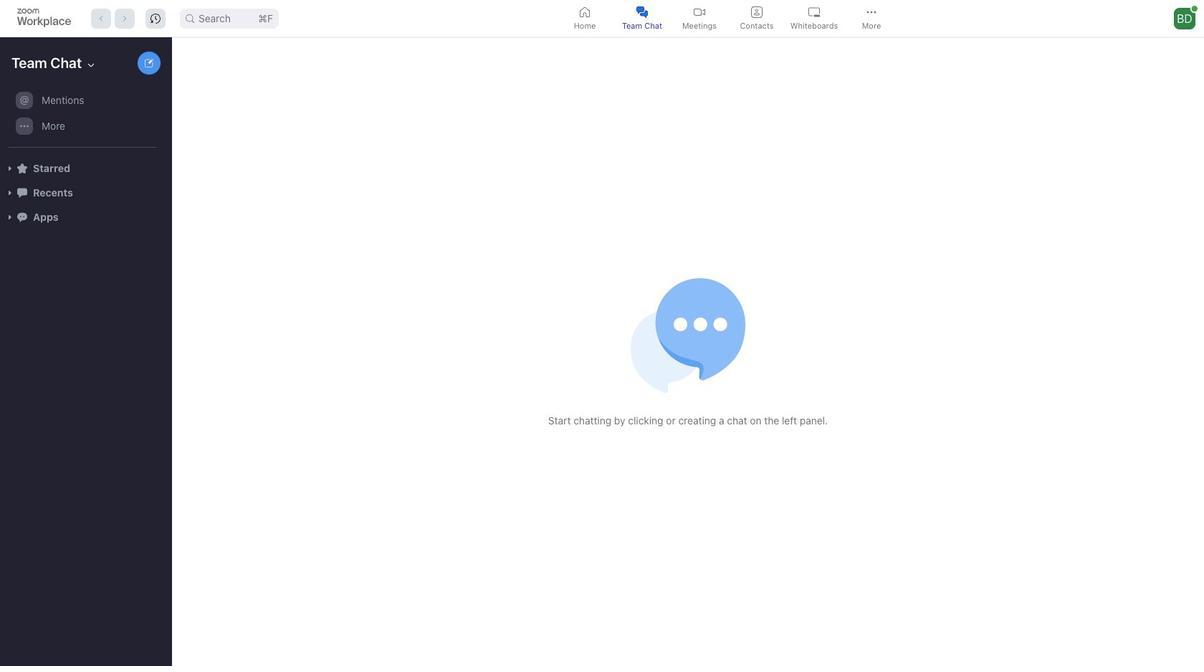 Task type: locate. For each thing, give the bounding box(es) containing it.
chatbot image
[[17, 212, 27, 222], [17, 212, 27, 222]]

tab list
[[558, 2, 902, 34]]

triangle right image
[[6, 164, 14, 173], [6, 189, 14, 197], [6, 189, 14, 197], [6, 213, 14, 222], [6, 213, 14, 222]]

apps tree item
[[6, 205, 165, 229]]

tree
[[0, 86, 169, 244]]

new image
[[145, 59, 153, 67]]

chevron down small image
[[85, 60, 97, 71]]

star image
[[17, 163, 27, 173]]

history image
[[151, 13, 161, 23], [151, 13, 161, 23]]

chevron down small image
[[85, 60, 97, 71]]

star image
[[17, 163, 27, 173]]

magnifier image
[[186, 14, 194, 23]]

group
[[0, 87, 165, 148]]

online image
[[1192, 6, 1198, 11]]

chat image
[[17, 188, 27, 198], [17, 188, 27, 198]]



Task type: describe. For each thing, give the bounding box(es) containing it.
triangle right image
[[6, 164, 14, 173]]

online image
[[1192, 6, 1198, 11]]

triangle right image for apps tree item
[[6, 213, 14, 222]]

new image
[[145, 59, 153, 67]]

starred tree item
[[6, 156, 165, 181]]

magnifier image
[[186, 14, 194, 23]]

triangle right image for recents tree item
[[6, 189, 14, 197]]

recents tree item
[[6, 181, 165, 205]]

triangle right image for triangle right image
[[6, 164, 14, 173]]



Task type: vqa. For each thing, say whether or not it's contained in the screenshot.
second Triangle Right icon
yes



